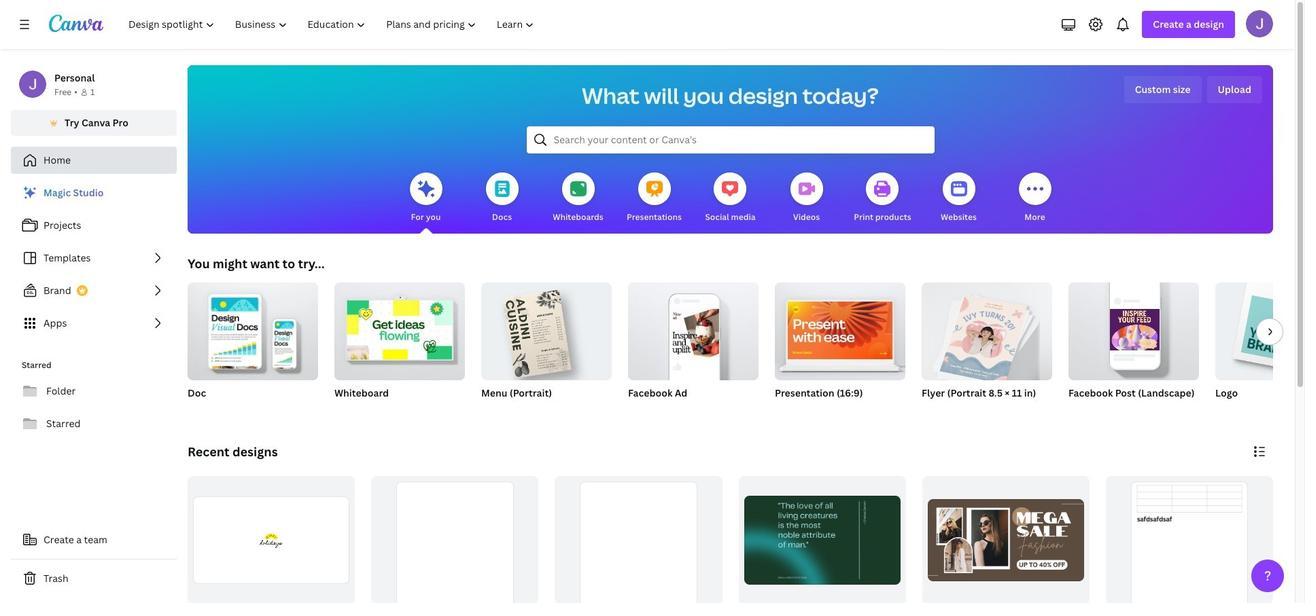 Task type: locate. For each thing, give the bounding box(es) containing it.
list
[[11, 179, 177, 337]]

None search field
[[527, 126, 934, 154]]

jacob simon image
[[1246, 10, 1273, 37]]

group
[[188, 277, 318, 417], [188, 277, 318, 381], [334, 277, 465, 417], [334, 277, 465, 381], [481, 277, 612, 417], [481, 277, 612, 381], [628, 277, 759, 417], [628, 277, 759, 381], [775, 277, 906, 417], [775, 277, 906, 381], [922, 283, 1052, 417], [1069, 283, 1199, 417], [1216, 283, 1305, 417], [188, 477, 355, 604], [371, 477, 539, 604], [555, 477, 722, 604], [739, 477, 906, 604], [1106, 477, 1273, 604]]



Task type: vqa. For each thing, say whether or not it's contained in the screenshot.
List
yes



Task type: describe. For each thing, give the bounding box(es) containing it.
Search search field
[[554, 127, 907, 153]]

top level navigation element
[[120, 11, 546, 38]]



